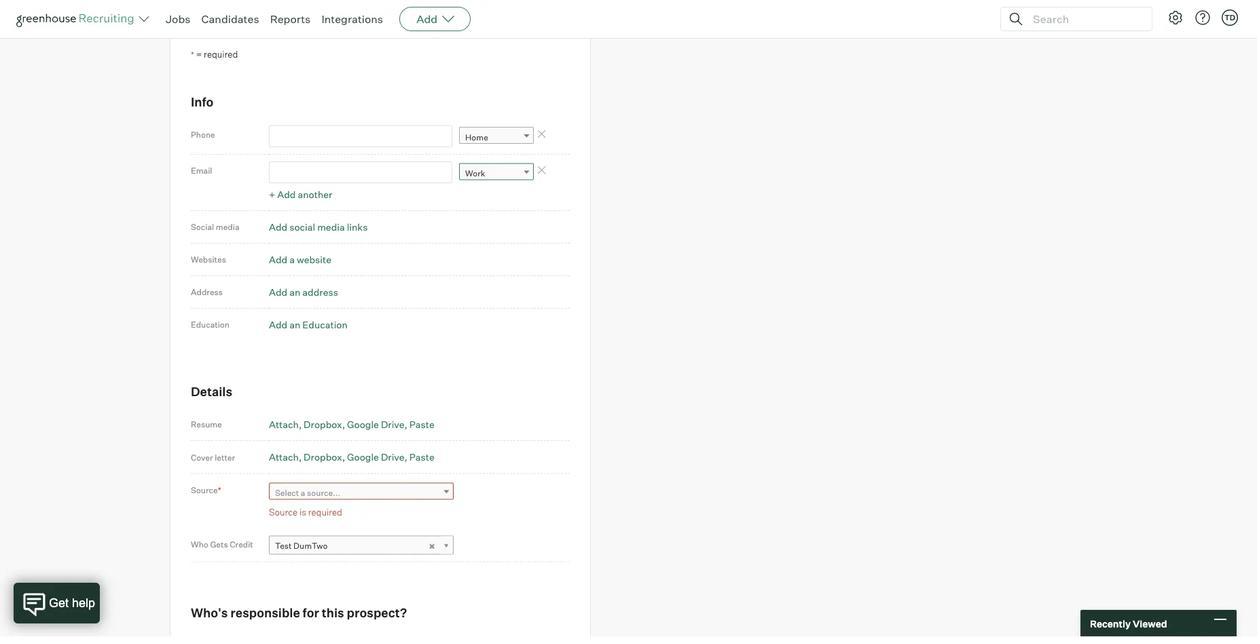 Task type: locate. For each thing, give the bounding box(es) containing it.
paste for cover letter
[[409, 452, 435, 464]]

0 vertical spatial an
[[290, 286, 300, 298]]

2 attach dropbox google drive paste from the top
[[269, 452, 435, 464]]

for
[[230, 23, 238, 32], [279, 23, 288, 32], [303, 606, 319, 621]]

google drive link
[[347, 419, 407, 431], [347, 452, 407, 464]]

0 vertical spatial attach
[[269, 419, 299, 431]]

0 vertical spatial attach link
[[269, 419, 302, 431]]

and
[[308, 23, 320, 32]]

1 vertical spatial a
[[301, 488, 305, 499]]

address
[[303, 286, 338, 298]]

2 attach from the top
[[269, 452, 299, 464]]

up
[[220, 23, 228, 32]]

0 horizontal spatial source
[[191, 486, 218, 496]]

for left this
[[303, 606, 319, 621]]

1 vertical spatial attach
[[269, 452, 299, 464]]

1 an from the top
[[290, 286, 300, 298]]

0 vertical spatial paste link
[[409, 419, 435, 431]]

2 dropbox link from the top
[[304, 452, 345, 464]]

0 vertical spatial drive
[[381, 419, 405, 431]]

details
[[191, 384, 232, 400]]

1 vertical spatial google
[[347, 452, 379, 464]]

1 attach link from the top
[[269, 419, 302, 431]]

candidates
[[201, 12, 259, 26]]

resume
[[191, 420, 222, 430]]

+
[[269, 189, 275, 201]]

address
[[191, 287, 223, 298]]

attach dropbox google drive paste for cover letter
[[269, 452, 435, 464]]

1 horizontal spatial *
[[218, 486, 221, 496]]

1 vertical spatial source
[[269, 507, 298, 518]]

greenhouse recruiting image
[[16, 11, 139, 27]]

None text field
[[269, 162, 452, 184]]

2 paste from the top
[[409, 452, 435, 464]]

* left =
[[191, 49, 194, 59]]

source
[[191, 486, 218, 496], [269, 507, 298, 518]]

required down source...
[[308, 507, 342, 518]]

notifications
[[240, 23, 278, 32]]

configure image
[[1168, 10, 1184, 26]]

credit
[[230, 540, 253, 550]]

prospect
[[233, 6, 267, 16]]

1 google from the top
[[347, 419, 379, 431]]

an left address
[[290, 286, 300, 298]]

1 vertical spatial attach link
[[269, 452, 302, 464]]

a
[[290, 254, 295, 266], [301, 488, 305, 499]]

education
[[303, 319, 348, 331], [191, 320, 230, 330]]

2 drive from the top
[[381, 452, 405, 464]]

2 google drive link from the top
[[347, 452, 407, 464]]

0 vertical spatial attach dropbox google drive paste
[[269, 419, 435, 431]]

required right =
[[204, 48, 238, 59]]

paste link
[[409, 419, 435, 431], [409, 452, 435, 464]]

status
[[321, 23, 341, 32]]

add a website link
[[269, 254, 331, 266]]

attach link
[[269, 419, 302, 431], [269, 452, 302, 464]]

1 vertical spatial google drive link
[[347, 452, 407, 464]]

cover
[[191, 453, 213, 463]]

a left website
[[290, 254, 295, 266]]

who
[[191, 540, 208, 550]]

1 horizontal spatial a
[[301, 488, 305, 499]]

1 drive from the top
[[381, 419, 405, 431]]

dropbox link
[[304, 419, 345, 431], [304, 452, 345, 464]]

0 vertical spatial source
[[191, 486, 218, 496]]

0 vertical spatial paste
[[409, 419, 435, 431]]

0 horizontal spatial required
[[204, 48, 238, 59]]

0 vertical spatial a
[[290, 254, 295, 266]]

an for address
[[290, 286, 300, 298]]

work
[[465, 168, 485, 179]]

google for cover letter
[[347, 452, 379, 464]]

recently
[[1090, 618, 1131, 630]]

dropbox link for cover letter
[[304, 452, 345, 464]]

source *
[[191, 486, 221, 496]]

media
[[317, 221, 345, 233], [216, 222, 239, 232]]

0 vertical spatial google drive link
[[347, 419, 407, 431]]

social
[[290, 221, 315, 233]]

an
[[290, 286, 300, 298], [290, 319, 300, 331]]

dumtwo
[[294, 542, 328, 552]]

1 horizontal spatial required
[[308, 507, 342, 518]]

another
[[298, 189, 332, 201]]

1 dropbox from the top
[[304, 419, 342, 431]]

select a source... link
[[269, 483, 454, 503]]

2 an from the top
[[290, 319, 300, 331]]

add an address link
[[269, 286, 338, 298]]

media left links
[[317, 221, 345, 233]]

*
[[191, 49, 194, 59], [218, 486, 221, 496]]

dropbox link for resume
[[304, 419, 345, 431]]

paste
[[409, 419, 435, 431], [409, 452, 435, 464]]

0 horizontal spatial media
[[216, 222, 239, 232]]

google drive link for resume
[[347, 419, 407, 431]]

an down the add an address 'link' at the left top of page
[[290, 319, 300, 331]]

integrations link
[[322, 12, 383, 26]]

1 horizontal spatial source
[[269, 507, 298, 518]]

who gets credit
[[191, 540, 253, 550]]

add for add
[[417, 12, 438, 26]]

1 vertical spatial paste
[[409, 452, 435, 464]]

0 vertical spatial required
[[204, 48, 238, 59]]

Search text field
[[1030, 9, 1140, 29]]

1 vertical spatial dropbox
[[304, 452, 342, 464]]

* inside the * = required
[[191, 49, 194, 59]]

1 attach dropbox google drive paste from the top
[[269, 419, 435, 431]]

0 horizontal spatial a
[[290, 254, 295, 266]]

for left 'stage'
[[279, 23, 288, 32]]

add for add social media links
[[269, 221, 287, 233]]

source down cover
[[191, 486, 218, 496]]

select a source...
[[275, 488, 340, 499]]

google
[[347, 419, 379, 431], [347, 452, 379, 464]]

None text field
[[269, 125, 452, 147]]

1 vertical spatial *
[[218, 486, 221, 496]]

add button
[[400, 7, 471, 31]]

viewed
[[1133, 618, 1167, 630]]

2 paste link from the top
[[409, 452, 435, 464]]

for right up
[[230, 23, 238, 32]]

1 horizontal spatial education
[[303, 319, 348, 331]]

add social media links link
[[269, 221, 368, 233]]

1 dropbox link from the top
[[304, 419, 345, 431]]

test dumtwo link
[[269, 536, 454, 556]]

1 vertical spatial required
[[308, 507, 342, 518]]

responsible
[[230, 606, 300, 621]]

a for select
[[301, 488, 305, 499]]

2 dropbox from the top
[[304, 452, 342, 464]]

td button
[[1219, 7, 1241, 29]]

attach
[[269, 419, 299, 431], [269, 452, 299, 464]]

attach dropbox google drive paste
[[269, 419, 435, 431], [269, 452, 435, 464]]

add a website
[[269, 254, 331, 266]]

follow
[[206, 6, 231, 16]]

paste link for cover letter
[[409, 452, 435, 464]]

add for add an education
[[269, 319, 287, 331]]

this
[[322, 606, 344, 621]]

required
[[204, 48, 238, 59], [308, 507, 342, 518]]

add social media links
[[269, 221, 368, 233]]

0 vertical spatial *
[[191, 49, 194, 59]]

1 vertical spatial drive
[[381, 452, 405, 464]]

0 vertical spatial google
[[347, 419, 379, 431]]

candidates link
[[201, 12, 259, 26]]

media right the social
[[216, 222, 239, 232]]

dropbox
[[304, 419, 342, 431], [304, 452, 342, 464]]

0 vertical spatial dropbox link
[[304, 419, 345, 431]]

drive
[[381, 419, 405, 431], [381, 452, 405, 464]]

* down letter
[[218, 486, 221, 496]]

add inside add popup button
[[417, 12, 438, 26]]

add an education
[[269, 319, 348, 331]]

email
[[191, 166, 212, 176]]

1 vertical spatial an
[[290, 319, 300, 331]]

1 vertical spatial paste link
[[409, 452, 435, 464]]

cover letter
[[191, 453, 235, 463]]

0 vertical spatial dropbox
[[304, 419, 342, 431]]

2 horizontal spatial for
[[303, 606, 319, 621]]

1 vertical spatial dropbox link
[[304, 452, 345, 464]]

required for * = required
[[204, 48, 238, 59]]

1 attach from the top
[[269, 419, 299, 431]]

stage
[[289, 23, 307, 32]]

a right select
[[301, 488, 305, 499]]

1 paste from the top
[[409, 419, 435, 431]]

source left 'is'
[[269, 507, 298, 518]]

1 paste link from the top
[[409, 419, 435, 431]]

1 google drive link from the top
[[347, 419, 407, 431]]

1 vertical spatial attach dropbox google drive paste
[[269, 452, 435, 464]]

2 google from the top
[[347, 452, 379, 464]]

2 attach link from the top
[[269, 452, 302, 464]]

0 horizontal spatial *
[[191, 49, 194, 59]]

add
[[417, 12, 438, 26], [277, 189, 296, 201], [269, 221, 287, 233], [269, 254, 287, 266], [269, 286, 287, 298], [269, 319, 287, 331]]

test
[[275, 542, 292, 552]]



Task type: vqa. For each thing, say whether or not it's contained in the screenshot.
ATTACH corresponding to Resume
yes



Task type: describe. For each thing, give the bounding box(es) containing it.
social
[[191, 222, 214, 232]]

td button
[[1222, 10, 1238, 26]]

follow prospect sign up for notifications for stage and status changes
[[204, 6, 368, 32]]

links
[[347, 221, 368, 233]]

attach dropbox google drive paste for resume
[[269, 419, 435, 431]]

td
[[1225, 13, 1236, 22]]

social media
[[191, 222, 239, 232]]

reports
[[270, 12, 311, 26]]

gets
[[210, 540, 228, 550]]

dropbox for resume
[[304, 419, 342, 431]]

work link
[[459, 163, 534, 183]]

add for add a website
[[269, 254, 287, 266]]

integrations
[[322, 12, 383, 26]]

+ add another
[[269, 189, 332, 201]]

changes
[[342, 23, 368, 32]]

source is required
[[269, 507, 342, 518]]

0 horizontal spatial education
[[191, 320, 230, 330]]

1 horizontal spatial media
[[317, 221, 345, 233]]

0 horizontal spatial for
[[230, 23, 238, 32]]

jobs link
[[166, 12, 191, 26]]

who's
[[191, 606, 228, 621]]

attach for cover letter
[[269, 452, 299, 464]]

who's responsible for this prospect?
[[191, 606, 407, 621]]

recently viewed
[[1090, 618, 1167, 630]]

reports link
[[270, 12, 311, 26]]

home
[[465, 132, 488, 142]]

=
[[196, 48, 202, 59]]

+ add another link
[[269, 189, 332, 201]]

source for source is required
[[269, 507, 298, 518]]

1 horizontal spatial for
[[279, 23, 288, 32]]

website
[[297, 254, 331, 266]]

add an education link
[[269, 319, 348, 331]]

required for source is required
[[308, 507, 342, 518]]

drive for resume
[[381, 419, 405, 431]]

add an address
[[269, 286, 338, 298]]

websites
[[191, 255, 226, 265]]

home link
[[459, 127, 534, 147]]

source for source *
[[191, 486, 218, 496]]

paste for resume
[[409, 419, 435, 431]]

select
[[275, 488, 299, 499]]

source...
[[307, 488, 340, 499]]

drive for cover letter
[[381, 452, 405, 464]]

phone
[[191, 129, 215, 140]]

attach link for cover letter
[[269, 452, 302, 464]]

attach for resume
[[269, 419, 299, 431]]

google drive link for cover letter
[[347, 452, 407, 464]]

letter
[[215, 453, 235, 463]]

is
[[300, 507, 306, 518]]

test dumtwo
[[275, 542, 328, 552]]

* = required
[[191, 48, 238, 59]]

a for add
[[290, 254, 295, 266]]

dropbox for cover letter
[[304, 452, 342, 464]]

sign
[[204, 23, 219, 32]]

an for education
[[290, 319, 300, 331]]

google for resume
[[347, 419, 379, 431]]

add for add an address
[[269, 286, 287, 298]]

attach link for resume
[[269, 419, 302, 431]]

prospect?
[[347, 606, 407, 621]]

info
[[191, 94, 214, 109]]

jobs
[[166, 12, 191, 26]]

paste link for resume
[[409, 419, 435, 431]]



